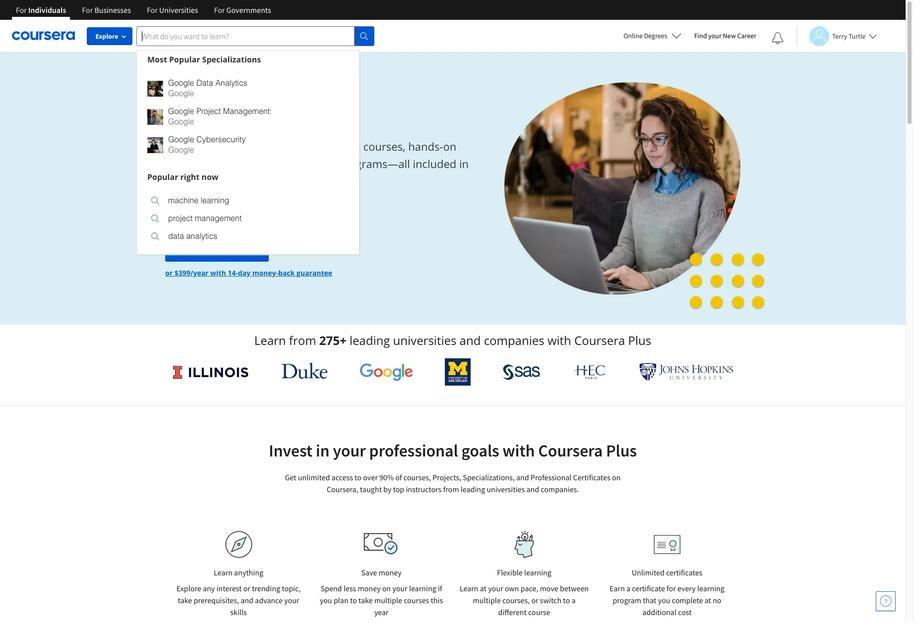 Task type: describe. For each thing, give the bounding box(es) containing it.
by
[[384, 485, 392, 495]]

in inside unlimited access to 7,000+ world-class courses, hands-on projects, and job-ready certificate programs—all included in your subscription
[[460, 157, 469, 171]]

any
[[203, 584, 215, 594]]

switch
[[540, 596, 562, 606]]

/year
[[190, 269, 209, 278]]

google project management: google
[[168, 107, 272, 126]]

learning up pace,
[[525, 568, 552, 578]]

most
[[147, 54, 167, 65]]

flexible learning
[[497, 568, 552, 578]]

businesses
[[95, 5, 131, 15]]

3 google from the top
[[168, 107, 194, 116]]

your inside learn at your own pace, move between multiple courses, or switch to a different course
[[488, 584, 504, 594]]

degrees
[[645, 31, 668, 40]]

job-
[[234, 157, 254, 171]]

turtle
[[849, 32, 866, 40]]

own
[[505, 584, 519, 594]]

project management
[[168, 214, 242, 223]]

no
[[713, 596, 722, 606]]

your right the find
[[709, 31, 722, 40]]

your inside explore any interest or trending topic, take prerequisites, and advance your skills
[[284, 596, 299, 606]]

google cybersecurity google
[[168, 135, 246, 155]]

help center image
[[880, 596, 892, 608]]

5 google from the top
[[168, 135, 194, 144]]

over
[[363, 473, 378, 483]]

learn for learn anything
[[214, 568, 233, 578]]

online degrees
[[624, 31, 668, 40]]

certificate inside earn a certificate for every learning program that you complete at no additional cost
[[632, 584, 665, 594]]

online
[[624, 31, 643, 40]]

that
[[643, 596, 657, 606]]

and inside explore any interest or trending topic, take prerequisites, and advance your skills
[[241, 596, 254, 606]]

courses, inside unlimited access to 7,000+ world-class courses, hands-on projects, and job-ready certificate programs—all included in your subscription
[[364, 139, 406, 154]]

spend less money on your learning if you plan to take multiple courses this year
[[320, 584, 443, 618]]

/month,
[[177, 222, 205, 232]]

a inside earn a certificate for every learning program that you complete at no additional cost
[[627, 584, 631, 594]]

0 vertical spatial popular
[[169, 54, 200, 65]]

analytics
[[186, 232, 218, 241]]

at inside learn at your own pace, move between multiple courses, or switch to a different course
[[480, 584, 487, 594]]

spend
[[321, 584, 342, 594]]

certificate inside unlimited access to 7,000+ world-class courses, hands-on projects, and job-ready certificate programs—all included in your subscription
[[285, 157, 335, 171]]

14-
[[228, 269, 238, 278]]

trial
[[238, 245, 253, 255]]

projects,
[[165, 157, 209, 171]]

world-
[[304, 139, 336, 154]]

7-
[[200, 245, 207, 255]]

course
[[529, 608, 551, 618]]

explore for explore
[[96, 32, 118, 41]]

0 horizontal spatial in
[[316, 441, 330, 462]]

unlimited for unlimited access to 7,000+ world-class courses, hands-on projects, and job-ready certificate programs—all included in your subscription
[[165, 139, 215, 154]]

start 7-day free trial
[[181, 245, 253, 255]]

0 vertical spatial plus
[[629, 333, 652, 349]]

unlimited certificates
[[632, 568, 703, 578]]

learning inside spend less money on your learning if you plan to take multiple courses this year
[[409, 584, 437, 594]]

0 vertical spatial from
[[289, 333, 316, 349]]

to inside spend less money on your learning if you plan to take multiple courses this year
[[350, 596, 357, 606]]

and inside unlimited access to 7,000+ world-class courses, hands-on projects, and job-ready certificate programs—all included in your subscription
[[212, 157, 231, 171]]

invest
[[269, 441, 313, 462]]

$59
[[165, 222, 177, 232]]

anything
[[234, 568, 264, 578]]

university of illinois at urbana-champaign image
[[172, 365, 250, 380]]

explore for explore any interest or trending topic, take prerequisites, and advance your skills
[[177, 584, 201, 594]]

cybersecurity
[[196, 135, 246, 144]]

complete
[[672, 596, 703, 606]]

for for individuals
[[16, 5, 27, 15]]

courses
[[404, 596, 429, 606]]

universities inside get unlimited access to over 90% of courses, projects, specializations, and professional certificates on coursera, taught by top instructors from leading universities and companies.
[[487, 485, 525, 495]]

for for governments
[[214, 5, 225, 15]]

analytics
[[215, 79, 248, 88]]

new
[[723, 31, 736, 40]]

governments
[[227, 5, 271, 15]]

1 google from the top
[[168, 79, 194, 88]]

7,000+
[[267, 139, 301, 154]]

1 vertical spatial coursera
[[539, 441, 603, 462]]

leading inside get unlimited access to over 90% of courses, projects, specializations, and professional certificates on coursera, taught by top instructors from leading universities and companies.
[[461, 485, 485, 495]]

1 vertical spatial plus
[[606, 441, 637, 462]]

courses, inside get unlimited access to over 90% of courses, projects, specializations, and professional certificates on coursera, taught by top instructors from leading universities and companies.
[[404, 473, 431, 483]]

find your new career link
[[690, 30, 762, 42]]

at inside earn a certificate for every learning program that you complete at no additional cost
[[705, 596, 712, 606]]

to inside learn at your own pace, move between multiple courses, or switch to a different course
[[563, 596, 570, 606]]

subscription
[[191, 174, 254, 189]]

programs—all
[[338, 157, 410, 171]]

$399
[[175, 269, 190, 278]]

on inside get unlimited access to over 90% of courses, projects, specializations, and professional certificates on coursera, taught by top instructors from leading universities and companies.
[[612, 473, 621, 483]]

90%
[[380, 473, 394, 483]]

for individuals
[[16, 5, 66, 15]]

show notifications image
[[772, 32, 784, 44]]

0 vertical spatial with
[[210, 269, 226, 278]]

you inside spend less money on your learning if you plan to take multiple courses this year
[[320, 596, 332, 606]]

invest in your professional goals with coursera plus
[[269, 441, 637, 462]]

for for businesses
[[82, 5, 93, 15]]

or inside learn at your own pace, move between multiple courses, or switch to a different course
[[532, 596, 539, 606]]

to inside unlimited access to 7,000+ world-class courses, hands-on projects, and job-ready certificate programs—all included in your subscription
[[254, 139, 264, 154]]

0 horizontal spatial universities
[[393, 333, 457, 349]]

different
[[499, 608, 527, 618]]

instructors
[[406, 485, 442, 495]]

taught
[[360, 485, 382, 495]]

flexible
[[497, 568, 523, 578]]

popular right now
[[147, 171, 219, 182]]

earn a certificate for every learning program that you complete at no additional cost
[[610, 584, 725, 618]]

your inside spend less money on your learning if you plan to take multiple courses this year
[[393, 584, 408, 594]]

on inside unlimited access to 7,000+ world-class courses, hands-on projects, and job-ready certificate programs—all included in your subscription
[[443, 139, 457, 154]]

management
[[195, 214, 242, 223]]

specializations
[[202, 54, 261, 65]]

to inside get unlimited access to over 90% of courses, projects, specializations, and professional certificates on coursera, taught by top instructors from leading universities and companies.
[[355, 473, 362, 483]]

cancel
[[207, 222, 229, 232]]

pace,
[[521, 584, 539, 594]]

for
[[667, 584, 676, 594]]

save money
[[361, 568, 402, 578]]

list box for most popular specializations
[[137, 68, 359, 168]]

university of michigan image
[[445, 359, 471, 386]]

your up over
[[333, 441, 366, 462]]

management:
[[223, 107, 272, 116]]

career
[[738, 31, 757, 40]]

find
[[695, 31, 707, 40]]

johns hopkins university image
[[640, 363, 734, 382]]

learn at your own pace, move between multiple courses, or switch to a different course
[[460, 584, 589, 618]]

hec paris image
[[573, 362, 608, 383]]

terry turtle
[[833, 32, 866, 40]]

for businesses
[[82, 5, 131, 15]]

topic,
[[282, 584, 301, 594]]

flexible learning image
[[507, 532, 542, 559]]

online degrees button
[[616, 25, 690, 47]]

this
[[431, 596, 443, 606]]

multiple inside learn at your own pace, move between multiple courses, or switch to a different course
[[473, 596, 501, 606]]

skills
[[230, 608, 247, 618]]

or inside explore any interest or trending topic, take prerequisites, and advance your skills
[[243, 584, 251, 594]]

from inside get unlimited access to over 90% of courses, projects, specializations, and professional certificates on coursera, taught by top instructors from leading universities and companies.
[[443, 485, 459, 495]]

2 google from the top
[[168, 89, 194, 98]]

anytime
[[231, 222, 260, 232]]



Task type: vqa. For each thing, say whether or not it's contained in the screenshot.


Task type: locate. For each thing, give the bounding box(es) containing it.
popular right most
[[169, 54, 200, 65]]

or down anything
[[243, 584, 251, 594]]

1 horizontal spatial in
[[460, 157, 469, 171]]

start 7-day free trial button
[[165, 238, 269, 262]]

1 horizontal spatial from
[[443, 485, 459, 495]]

coursera,
[[327, 485, 359, 495]]

None search field
[[136, 26, 375, 255]]

in right included in the top of the page
[[460, 157, 469, 171]]

take inside spend less money on your learning if you plan to take multiple courses this year
[[359, 596, 373, 606]]

1 vertical spatial popular
[[147, 171, 178, 182]]

popular left right
[[147, 171, 178, 182]]

list box containing google data analytics
[[137, 68, 359, 168]]

1 horizontal spatial day
[[238, 269, 251, 278]]

1 multiple from the left
[[375, 596, 402, 606]]

you up the additional
[[658, 596, 671, 606]]

1 vertical spatial in
[[316, 441, 330, 462]]

courses, inside learn at your own pace, move between multiple courses, or switch to a different course
[[503, 596, 530, 606]]

to right the plan
[[350, 596, 357, 606]]

a right the earn
[[627, 584, 631, 594]]

and
[[212, 157, 231, 171], [460, 333, 481, 349], [517, 473, 529, 483], [527, 485, 540, 495], [241, 596, 254, 606]]

for left governments
[[214, 5, 225, 15]]

courses, up programs—all
[[364, 139, 406, 154]]

0 vertical spatial money
[[379, 568, 402, 578]]

0 vertical spatial courses,
[[364, 139, 406, 154]]

universities down specializations,
[[487, 485, 525, 495]]

money down save
[[358, 584, 381, 594]]

machine learning
[[168, 196, 229, 205]]

list box
[[137, 68, 359, 168], [137, 186, 359, 254]]

between
[[560, 584, 589, 594]]

in
[[460, 157, 469, 171], [316, 441, 330, 462]]

terry
[[833, 32, 848, 40]]

1 you from the left
[[320, 596, 332, 606]]

1 horizontal spatial access
[[332, 473, 353, 483]]

google data analytics google
[[168, 79, 248, 98]]

2 vertical spatial learn
[[460, 584, 479, 594]]

learning
[[201, 196, 229, 205], [525, 568, 552, 578], [409, 584, 437, 594], [698, 584, 725, 594]]

0 vertical spatial at
[[480, 584, 487, 594]]

0 vertical spatial in
[[460, 157, 469, 171]]

1 vertical spatial access
[[332, 473, 353, 483]]

or left $399
[[165, 269, 173, 278]]

unlimited up that
[[632, 568, 665, 578]]

you inside earn a certificate for every learning program that you complete at no additional cost
[[658, 596, 671, 606]]

coursera image
[[12, 28, 75, 44]]

1 for from the left
[[16, 5, 27, 15]]

leading up google image
[[350, 333, 390, 349]]

explore inside "dropdown button"
[[96, 32, 118, 41]]

1 horizontal spatial multiple
[[473, 596, 501, 606]]

a
[[627, 584, 631, 594], [572, 596, 576, 606]]

learning up no
[[698, 584, 725, 594]]

explore inside explore any interest or trending topic, take prerequisites, and advance your skills
[[177, 584, 201, 594]]

with left 14-
[[210, 269, 226, 278]]

2 for from the left
[[82, 5, 93, 15]]

project
[[168, 214, 193, 223]]

1 vertical spatial leading
[[461, 485, 485, 495]]

earn
[[610, 584, 625, 594]]

4 for from the left
[[214, 5, 225, 15]]

a inside learn at your own pace, move between multiple courses, or switch to a different course
[[572, 596, 576, 606]]

or $399 /year with 14-day money-back guarantee
[[165, 269, 333, 278]]

certificates
[[667, 568, 703, 578]]

data
[[196, 79, 213, 88]]

at left own
[[480, 584, 487, 594]]

list box containing machine learning
[[137, 186, 359, 254]]

0 horizontal spatial day
[[207, 245, 219, 255]]

unlimited access to 7,000+ world-class courses, hands-on projects, and job-ready certificate programs—all included in your subscription
[[165, 139, 469, 189]]

right
[[180, 171, 200, 182]]

banner navigation
[[8, 0, 279, 27]]

and left professional
[[517, 473, 529, 483]]

back
[[278, 269, 295, 278]]

0 vertical spatial access
[[218, 139, 251, 154]]

get unlimited access to over 90% of courses, projects, specializations, and professional certificates on coursera, taught by top instructors from leading universities and companies.
[[285, 473, 621, 495]]

access up 'job-'
[[218, 139, 251, 154]]

learn for learn at your own pace, move between multiple courses, or switch to a different course
[[460, 584, 479, 594]]

learn for learn from 275+ leading universities and companies with coursera plus
[[254, 333, 286, 349]]

1 vertical spatial on
[[612, 473, 621, 483]]

take right the plan
[[359, 596, 373, 606]]

professional
[[369, 441, 458, 462]]

and up now
[[212, 157, 231, 171]]

0 vertical spatial certificate
[[285, 157, 335, 171]]

on down save money
[[382, 584, 391, 594]]

on up included in the top of the page
[[443, 139, 457, 154]]

0 vertical spatial explore
[[96, 32, 118, 41]]

to left over
[[355, 473, 362, 483]]

duke university image
[[282, 363, 328, 379]]

0 horizontal spatial at
[[480, 584, 487, 594]]

less
[[344, 584, 356, 594]]

individuals
[[28, 5, 66, 15]]

1 vertical spatial or
[[243, 584, 251, 594]]

learn inside learn at your own pace, move between multiple courses, or switch to a different course
[[460, 584, 479, 594]]

2 multiple from the left
[[473, 596, 501, 606]]

data
[[168, 232, 184, 241]]

learn
[[254, 333, 286, 349], [214, 568, 233, 578], [460, 584, 479, 594]]

sas image
[[503, 365, 541, 380]]

1 horizontal spatial at
[[705, 596, 712, 606]]

coursera plus image
[[165, 93, 316, 108]]

companies
[[484, 333, 545, 349]]

list box for popular right now
[[137, 186, 359, 254]]

unlimited for unlimited certificates
[[632, 568, 665, 578]]

access inside get unlimited access to over 90% of courses, projects, specializations, and professional certificates on coursera, taught by top instructors from leading universities and companies.
[[332, 473, 353, 483]]

2 list box from the top
[[137, 186, 359, 254]]

0 horizontal spatial a
[[572, 596, 576, 606]]

projects,
[[433, 473, 462, 483]]

2 horizontal spatial or
[[532, 596, 539, 606]]

1 vertical spatial list box
[[137, 186, 359, 254]]

a down between
[[572, 596, 576, 606]]

money-
[[252, 269, 278, 278]]

What do you want to learn? text field
[[136, 26, 355, 46]]

leading down specializations,
[[461, 485, 485, 495]]

ready
[[254, 157, 282, 171]]

and up the university of michigan image
[[460, 333, 481, 349]]

275+
[[320, 333, 347, 349]]

you
[[320, 596, 332, 606], [658, 596, 671, 606]]

for left universities
[[147, 5, 158, 15]]

learning up the courses
[[409, 584, 437, 594]]

save money image
[[364, 534, 400, 557]]

for universities
[[147, 5, 198, 15]]

for left businesses
[[82, 5, 93, 15]]

1 vertical spatial courses,
[[404, 473, 431, 483]]

multiple up different
[[473, 596, 501, 606]]

1 horizontal spatial learn
[[254, 333, 286, 349]]

1 vertical spatial learn
[[214, 568, 233, 578]]

for left individuals
[[16, 5, 27, 15]]

universities
[[159, 5, 198, 15]]

trending
[[252, 584, 280, 594]]

of
[[396, 473, 402, 483]]

on right certificates at the bottom right
[[612, 473, 621, 483]]

explore left any
[[177, 584, 201, 594]]

1 horizontal spatial a
[[627, 584, 631, 594]]

with
[[210, 269, 226, 278], [548, 333, 572, 349], [503, 441, 535, 462]]

0 vertical spatial or
[[165, 269, 173, 278]]

unlimited
[[165, 139, 215, 154], [632, 568, 665, 578]]

your left own
[[488, 584, 504, 594]]

included
[[413, 157, 457, 171]]

project
[[196, 107, 221, 116]]

with right companies on the bottom of page
[[548, 333, 572, 349]]

1 vertical spatial with
[[548, 333, 572, 349]]

2 vertical spatial on
[[382, 584, 391, 594]]

1 vertical spatial explore
[[177, 584, 201, 594]]

0 horizontal spatial you
[[320, 596, 332, 606]]

suggestion image image
[[147, 81, 163, 97], [147, 109, 163, 125], [147, 137, 163, 153], [151, 197, 159, 205], [151, 215, 159, 223], [151, 233, 159, 241]]

in up unlimited
[[316, 441, 330, 462]]

to down between
[[563, 596, 570, 606]]

3 for from the left
[[147, 5, 158, 15]]

0 horizontal spatial on
[[382, 584, 391, 594]]

1 vertical spatial from
[[443, 485, 459, 495]]

your down topic,
[[284, 596, 299, 606]]

learning inside earn a certificate for every learning program that you complete at no additional cost
[[698, 584, 725, 594]]

now
[[202, 171, 219, 182]]

learn from 275+ leading universities and companies with coursera plus
[[254, 333, 652, 349]]

1 vertical spatial at
[[705, 596, 712, 606]]

explore button
[[87, 27, 133, 45]]

to up ready
[[254, 139, 264, 154]]

1 list box from the top
[[137, 68, 359, 168]]

money inside spend less money on your learning if you plan to take multiple courses this year
[[358, 584, 381, 594]]

explore any interest or trending topic, take prerequisites, and advance your skills
[[177, 584, 301, 618]]

access
[[218, 139, 251, 154], [332, 473, 353, 483]]

if
[[438, 584, 442, 594]]

learning inside list box
[[201, 196, 229, 205]]

learn up interest on the left bottom of page
[[214, 568, 233, 578]]

plan
[[334, 596, 349, 606]]

courses, up different
[[503, 596, 530, 606]]

0 vertical spatial unlimited
[[165, 139, 215, 154]]

1 horizontal spatial on
[[443, 139, 457, 154]]

universities
[[393, 333, 457, 349], [487, 485, 525, 495]]

companies.
[[541, 485, 579, 495]]

to
[[254, 139, 264, 154], [355, 473, 362, 483], [350, 596, 357, 606], [563, 596, 570, 606]]

take inside explore any interest or trending topic, take prerequisites, and advance your skills
[[178, 596, 192, 606]]

coursera up professional
[[539, 441, 603, 462]]

unlimited certificates image
[[654, 535, 681, 555]]

save
[[361, 568, 377, 578]]

0 vertical spatial coursera
[[575, 333, 625, 349]]

day
[[207, 245, 219, 255], [238, 269, 251, 278]]

1 vertical spatial a
[[572, 596, 576, 606]]

0 vertical spatial day
[[207, 245, 219, 255]]

access up coursera,
[[332, 473, 353, 483]]

0 horizontal spatial learn
[[214, 568, 233, 578]]

1 horizontal spatial universities
[[487, 485, 525, 495]]

your down projects,
[[165, 174, 189, 189]]

free
[[221, 245, 236, 255]]

plus
[[629, 333, 652, 349], [606, 441, 637, 462]]

0 vertical spatial leading
[[350, 333, 390, 349]]

learning up "management"
[[201, 196, 229, 205]]

2 horizontal spatial learn
[[460, 584, 479, 594]]

explore
[[96, 32, 118, 41], [177, 584, 201, 594]]

1 take from the left
[[178, 596, 192, 606]]

find your new career
[[695, 31, 757, 40]]

at
[[480, 584, 487, 594], [705, 596, 712, 606]]

unlimited
[[298, 473, 330, 483]]

0 horizontal spatial unlimited
[[165, 139, 215, 154]]

popular
[[169, 54, 200, 65], [147, 171, 178, 182]]

1 horizontal spatial you
[[658, 596, 671, 606]]

2 take from the left
[[359, 596, 373, 606]]

2 vertical spatial with
[[503, 441, 535, 462]]

coursera up hec paris image
[[575, 333, 625, 349]]

learn anything
[[214, 568, 264, 578]]

access inside unlimited access to 7,000+ world-class courses, hands-on projects, and job-ready certificate programs—all included in your subscription
[[218, 139, 251, 154]]

2 vertical spatial courses,
[[503, 596, 530, 606]]

0 horizontal spatial access
[[218, 139, 251, 154]]

certificate down world-
[[285, 157, 335, 171]]

2 vertical spatial or
[[532, 596, 539, 606]]

0 horizontal spatial leading
[[350, 333, 390, 349]]

unlimited inside unlimited access to 7,000+ world-class courses, hands-on projects, and job-ready certificate programs—all included in your subscription
[[165, 139, 215, 154]]

universities up the university of michigan image
[[393, 333, 457, 349]]

google image
[[360, 363, 413, 382]]

multiple up "year"
[[375, 596, 402, 606]]

on inside spend less money on your learning if you plan to take multiple courses this year
[[382, 584, 391, 594]]

advance
[[255, 596, 283, 606]]

1 horizontal spatial certificate
[[632, 584, 665, 594]]

1 horizontal spatial or
[[243, 584, 251, 594]]

0 horizontal spatial with
[[210, 269, 226, 278]]

2 horizontal spatial with
[[548, 333, 572, 349]]

move
[[540, 584, 559, 594]]

4 google from the top
[[168, 117, 194, 126]]

6 google from the top
[[168, 146, 194, 155]]

learn up duke university image on the bottom of the page
[[254, 333, 286, 349]]

1 horizontal spatial take
[[359, 596, 373, 606]]

multiple inside spend less money on your learning if you plan to take multiple courses this year
[[375, 596, 402, 606]]

0 horizontal spatial certificate
[[285, 157, 335, 171]]

0 horizontal spatial take
[[178, 596, 192, 606]]

every
[[678, 584, 696, 594]]

1 horizontal spatial unlimited
[[632, 568, 665, 578]]

or up course
[[532, 596, 539, 606]]

2 horizontal spatial on
[[612, 473, 621, 483]]

day left free
[[207, 245, 219, 255]]

money right save
[[379, 568, 402, 578]]

certificate up that
[[632, 584, 665, 594]]

you down spend
[[320, 596, 332, 606]]

at left no
[[705, 596, 712, 606]]

0 horizontal spatial explore
[[96, 32, 118, 41]]

and up skills
[[241, 596, 254, 606]]

none search field containing most popular specializations
[[136, 26, 375, 255]]

1 horizontal spatial with
[[503, 441, 535, 462]]

unlimited up projects,
[[165, 139, 215, 154]]

1 horizontal spatial leading
[[461, 485, 485, 495]]

autocomplete results list box
[[136, 50, 360, 255]]

hands-
[[409, 139, 443, 154]]

class
[[336, 139, 361, 154]]

0 vertical spatial a
[[627, 584, 631, 594]]

0 vertical spatial list box
[[137, 68, 359, 168]]

from left the '275+'
[[289, 333, 316, 349]]

for for universities
[[147, 5, 158, 15]]

learn right if
[[460, 584, 479, 594]]

2 you from the left
[[658, 596, 671, 606]]

0 horizontal spatial from
[[289, 333, 316, 349]]

cost
[[679, 608, 692, 618]]

machine
[[168, 196, 199, 205]]

interest
[[217, 584, 242, 594]]

your up the courses
[[393, 584, 408, 594]]

take left the prerequisites,
[[178, 596, 192, 606]]

and down professional
[[527, 485, 540, 495]]

top
[[393, 485, 405, 495]]

day left money-
[[238, 269, 251, 278]]

learn anything image
[[225, 532, 252, 559]]

0 vertical spatial learn
[[254, 333, 286, 349]]

courses, up instructors
[[404, 473, 431, 483]]

1 vertical spatial day
[[238, 269, 251, 278]]

your inside unlimited access to 7,000+ world-class courses, hands-on projects, and job-ready certificate programs—all included in your subscription
[[165, 174, 189, 189]]

from down projects, at bottom
[[443, 485, 459, 495]]

1 vertical spatial certificate
[[632, 584, 665, 594]]

0 vertical spatial on
[[443, 139, 457, 154]]

0 horizontal spatial multiple
[[375, 596, 402, 606]]

with right goals
[[503, 441, 535, 462]]

1 vertical spatial unlimited
[[632, 568, 665, 578]]

1 horizontal spatial explore
[[177, 584, 201, 594]]

1 vertical spatial universities
[[487, 485, 525, 495]]

get
[[285, 473, 297, 483]]

year
[[375, 608, 389, 618]]

1 vertical spatial money
[[358, 584, 381, 594]]

0 horizontal spatial or
[[165, 269, 173, 278]]

day inside start 7-day free trial button
[[207, 245, 219, 255]]

explore down for businesses
[[96, 32, 118, 41]]

0 vertical spatial universities
[[393, 333, 457, 349]]



